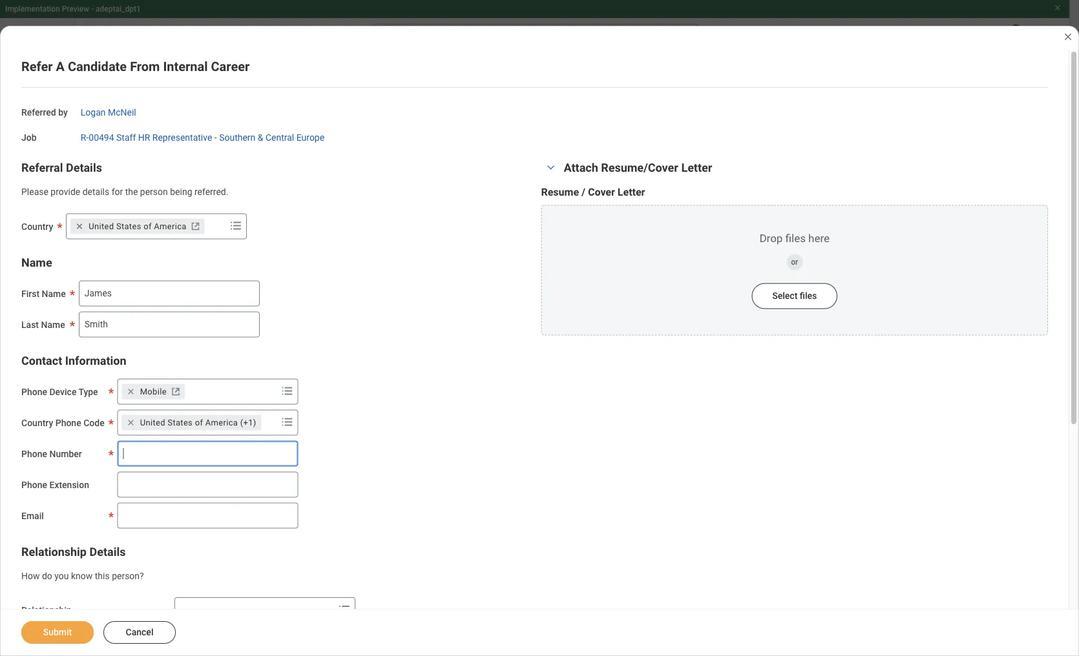 Task type: describe. For each thing, give the bounding box(es) containing it.
provide
[[51, 186, 80, 197]]

1 open from the left
[[117, 348, 137, 359]]

reports.
[[445, 416, 476, 427]]

value
[[106, 336, 127, 347]]

0 horizontal spatial grow
[[133, 314, 153, 324]]

submit button
[[21, 622, 94, 644]]

staff inside group
[[91, 230, 119, 245]]

as
[[161, 428, 171, 439]]

0 vertical spatial representative
[[256, 74, 324, 87]]

mobile element
[[140, 386, 167, 398]]

talented
[[145, 336, 177, 347]]

details for referral details
[[66, 161, 102, 174]]

and down representative,
[[216, 440, 231, 451]]

/
[[582, 186, 585, 198]]

mobile, press delete to clear value, ctrl + enter opens in new window. option
[[122, 384, 185, 400]]

job for job details
[[728, 245, 750, 260]]

be
[[103, 428, 113, 439]]

if
[[180, 348, 186, 359]]

notch
[[572, 428, 595, 439]]

possible
[[285, 336, 319, 347]]

united states of america, press delete to clear value, ctrl + enter opens in new window. option
[[71, 219, 205, 234]]

our up we
[[403, 336, 416, 347]]

representative,
[[199, 428, 258, 439]]

location
[[728, 333, 764, 343]]

strive
[[321, 336, 343, 347]]

solving
[[450, 440, 478, 451]]

see
[[315, 348, 330, 359]]

adeptai_dpt1
[[96, 5, 141, 14]]

referral details group
[[21, 160, 528, 198]]

employees, inside the responsibilities of the hr representative include guiding employees through the appropriate on and offboarding policies, following up with current employees, assisting the hr manager with administrative tasks, and writing reports. to be successful as an hr representative, you should have excellent interpersonal and teamwork skills. ultimately, a top-notch hr representa tive should have strong written and verbal communication, decision-making, and problem-solving skills.
[[141, 416, 186, 427]]

making,
[[363, 440, 394, 451]]

whenever
[[244, 336, 283, 347]]

view job posting details
[[26, 71, 199, 89]]

to down 'we'
[[91, 348, 99, 359]]

guiding
[[302, 404, 331, 414]]

prompts image for relationship
[[337, 602, 352, 618]]

view
[[26, 71, 60, 89]]

relationship details group
[[21, 544, 528, 582]]

united states of america element
[[89, 221, 187, 232]]

united states of america (+1), press delete to clear value. option
[[122, 415, 262, 431]]

profile logan mcneil element
[[1026, 25, 1062, 53]]

representative inside refer a candidate from internal career dialog
[[152, 132, 212, 143]]

letter inside region
[[618, 186, 645, 198]]

1 skills. from the top
[[481, 428, 503, 439]]

name for first
[[42, 288, 66, 299]]

the inside referral details group
[[125, 186, 138, 197]]

First Name text field
[[79, 281, 260, 306]]

to right "excited"
[[123, 314, 131, 324]]

the inside we value our talented employees, and whenever possible strive to help one of our associates grow professionally before recruiting new talent to our open positions. if you think the open position you see is right for you, we encourage you to apply!
[[227, 348, 240, 359]]

of for the responsibilities of the hr representative include guiding employees through the appropriate on and offboarding policies, following up with current employees, assisting the hr manager with administrative tasks, and writing reports. to be successful as an hr representative, you should have excellent interpersonal and teamwork skills. ultimately, a top-notch hr representa tive should have strong written and verbal communication, decision-making, and problem-solving skills.
[[171, 404, 180, 414]]

do
[[42, 571, 52, 581]]

hr down please provide details for the person being referred.
[[123, 230, 140, 245]]

central inside group
[[310, 230, 352, 245]]

0 vertical spatial central
[[385, 74, 418, 87]]

job requisition id element
[[728, 295, 762, 315]]

ext link image for phone device type
[[169, 385, 182, 398]]

you right if
[[188, 348, 203, 359]]

through
[[379, 404, 410, 414]]

referral details
[[21, 161, 102, 174]]

on
[[476, 404, 486, 414]]

type
[[78, 387, 98, 397]]

make
[[137, 371, 159, 382]]

resume / cover letter
[[541, 186, 645, 198]]

country phone code
[[21, 418, 104, 428]]

professionally
[[486, 336, 543, 347]]

excited
[[91, 314, 121, 324]]

hr down career
[[240, 74, 254, 87]]

interpersonal
[[366, 428, 419, 439]]

details for job details
[[753, 245, 794, 260]]

relationship details
[[21, 545, 126, 559]]

our people make all the difference in our success .
[[91, 371, 291, 382]]

please provide details for the person being referred.
[[21, 186, 228, 197]]

details for relationship details
[[89, 545, 126, 559]]

view job posting details main content
[[0, 59, 1069, 657]]

you inside the responsibilities of the hr representative include guiding employees through the appropriate on and offboarding policies, following up with current employees, assisting the hr manager with administrative tasks, and writing reports. to be successful as an hr representative, you should have excellent interpersonal and teamwork skills. ultimately, a top-notch hr representa tive should have strong written and verbal communication, decision-making, and problem-solving skills.
[[261, 428, 275, 439]]

person
[[140, 186, 168, 197]]

r-00494 staff hr representative - southern & central europe link
[[81, 130, 324, 143]]

position
[[264, 348, 296, 359]]

the up writing
[[413, 404, 425, 414]]

logan mcneil
[[81, 107, 136, 118]]

difference
[[188, 371, 228, 382]]

relationship for relationship details
[[21, 545, 87, 559]]

before
[[545, 336, 571, 347]]

first
[[21, 288, 39, 299]]

offboarding
[[506, 404, 553, 414]]

job for job
[[21, 132, 37, 143]]

of for united states of america
[[144, 222, 152, 231]]

close environment banner image
[[1054, 4, 1062, 12]]

name for last
[[41, 319, 65, 330]]

our down value
[[101, 348, 114, 359]]

contact information button
[[21, 354, 126, 368]]

following
[[590, 404, 627, 414]]

in
[[230, 371, 238, 382]]

& inside r-00494 staff hr representative - southern & central europe link
[[258, 132, 263, 143]]

id
[[794, 281, 802, 292]]

relationship details button
[[21, 545, 126, 559]]

hr down united states of america (+1)
[[185, 428, 197, 439]]

one
[[375, 336, 390, 347]]

r- for r-00494 staff hr representative - southern & central europe
[[81, 132, 89, 143]]

select files
[[772, 291, 817, 301]]

and down through
[[398, 416, 413, 427]]

staff hr representative - southern & central europe button
[[91, 230, 396, 245]]

phone for phone device type
[[21, 387, 47, 397]]

internal
[[163, 59, 208, 74]]

country for country phone code
[[21, 418, 53, 428]]

staff hr representative - southern & central europe group
[[91, 227, 660, 452]]

details
[[82, 186, 109, 197]]

number
[[49, 449, 82, 459]]

verbal
[[233, 440, 258, 451]]

employees, inside we value our talented employees, and whenever possible strive to help one of our associates grow professionally before recruiting new talent to our open positions. if you think the open position you see is right for you, we encourage you to apply!
[[180, 336, 225, 347]]

cancel button
[[103, 622, 176, 644]]

america for country phone code
[[205, 418, 238, 428]]

southern inside staff hr representative - southern & central europe group
[[242, 230, 295, 245]]

a
[[549, 428, 554, 439]]

2 open from the left
[[242, 348, 262, 359]]

our
[[91, 371, 105, 382]]

r-00494
[[728, 303, 762, 314]]

00494 for r-00494 staff hr representative - southern & central europe
[[89, 132, 114, 143]]

america for country
[[154, 222, 187, 231]]

we
[[91, 336, 103, 347]]

to
[[91, 428, 101, 439]]

- inside group
[[234, 230, 239, 245]]

first name
[[21, 288, 66, 299]]

attach resume/cover letter group
[[541, 160, 1048, 336]]

representa
[[612, 428, 657, 439]]

phone for phone extension
[[21, 480, 47, 490]]

select
[[772, 291, 798, 301]]

representative
[[211, 404, 268, 414]]

refer a candidate from internal career dialog
[[0, 26, 1079, 657]]

job for job requisition id
[[728, 281, 744, 292]]

talent
[[632, 336, 655, 347]]

policies,
[[555, 404, 588, 414]]

Email text field
[[117, 503, 298, 529]]

being
[[170, 186, 192, 197]]

refer a candidate from internal career
[[21, 59, 250, 74]]

0 horizontal spatial should
[[107, 440, 134, 451]]

0 vertical spatial southern
[[332, 74, 374, 87]]

include
[[270, 404, 299, 414]]

referred
[[21, 107, 56, 118]]

the up united states of america (+1), press delete to clear value. option
[[182, 404, 195, 414]]

refer
[[21, 59, 53, 74]]

attach
[[564, 161, 598, 174]]

name button
[[21, 256, 52, 269]]

referral
[[21, 161, 63, 174]]

employees
[[334, 404, 377, 414]]

communication,
[[260, 440, 324, 451]]



Task type: vqa. For each thing, say whether or not it's contained in the screenshot.
'Making,'
yes



Task type: locate. For each thing, give the bounding box(es) containing it.
0 horizontal spatial with
[[91, 416, 108, 427]]

1 horizontal spatial r-
[[728, 303, 736, 314]]

contact
[[21, 354, 62, 368]]

states down please provide details for the person being referred.
[[116, 222, 141, 231]]

of up written
[[195, 418, 203, 428]]

phone extension
[[21, 480, 89, 490]]

(+1)
[[240, 418, 256, 428]]

and inside we value our talented employees, and whenever possible strive to help one of our associates grow professionally before recruiting new talent to our open positions. if you think the open position you see is right for you, we encourage you to apply!
[[227, 336, 242, 347]]

close refer a candidate from internal career image
[[1063, 32, 1073, 42]]

1 vertical spatial ext link image
[[169, 385, 182, 398]]

00494 inside job requisition id element
[[736, 303, 762, 314]]

1 horizontal spatial for
[[361, 348, 373, 359]]

for right details
[[112, 186, 123, 197]]

how
[[21, 571, 40, 581]]

x small image for country
[[73, 220, 86, 233]]

and right 'on' at bottom
[[489, 404, 504, 414]]

x small image
[[73, 220, 86, 233], [125, 385, 137, 398]]

1 vertical spatial x small image
[[125, 385, 137, 398]]

excellent
[[328, 428, 364, 439]]

1 relationship from the top
[[21, 545, 87, 559]]

letter right resume/cover
[[681, 161, 712, 174]]

united for country
[[89, 222, 114, 231]]

prompts image up "communication,"
[[280, 414, 295, 430]]

1 vertical spatial southern
[[219, 132, 255, 143]]

and
[[227, 336, 242, 347], [489, 404, 504, 414], [398, 416, 413, 427], [421, 428, 436, 439], [216, 440, 231, 451], [397, 440, 412, 451]]

encourage
[[407, 348, 450, 359]]

hr up person
[[138, 132, 150, 143]]

1 vertical spatial states
[[168, 418, 193, 428]]

staff
[[215, 74, 237, 87], [116, 132, 136, 143], [91, 230, 119, 245]]

x small image for phone device type
[[125, 385, 137, 398]]

resume
[[541, 186, 579, 198]]

job inside refer a candidate from internal career dialog
[[21, 132, 37, 143]]

relationship inside group
[[21, 545, 87, 559]]

0 vertical spatial ext link image
[[189, 220, 202, 233]]

central
[[385, 74, 418, 87], [266, 132, 294, 143], [310, 230, 352, 245]]

device
[[49, 387, 77, 397]]

relationship
[[21, 545, 87, 559], [21, 606, 72, 616]]

phone left code
[[55, 418, 81, 428]]

2 horizontal spatial central
[[385, 74, 418, 87]]

0 vertical spatial staff hr representative - southern & central europe
[[215, 74, 453, 87]]

0 vertical spatial grow
[[133, 314, 153, 324]]

1 horizontal spatial open
[[242, 348, 262, 359]]

1 horizontal spatial ext link image
[[189, 220, 202, 233]]

last name
[[21, 319, 65, 330]]

ext link image for country
[[189, 220, 202, 233]]

you down possible
[[299, 348, 313, 359]]

1 horizontal spatial europe
[[355, 230, 396, 245]]

europe inside refer a candidate from internal career dialog
[[296, 132, 324, 143]]

america inside contact information group
[[205, 418, 238, 428]]

you right do
[[54, 571, 69, 581]]

open down whenever
[[242, 348, 262, 359]]

for down help
[[361, 348, 373, 359]]

a
[[56, 59, 65, 74]]

2 horizontal spatial &
[[376, 74, 383, 87]]

you inside relationship details group
[[54, 571, 69, 581]]

r- down the logan
[[81, 132, 89, 143]]

to left apply!
[[468, 348, 476, 359]]

the right think
[[227, 348, 240, 359]]

name right last
[[41, 319, 65, 330]]

logan
[[81, 107, 106, 118]]

0 vertical spatial united
[[89, 222, 114, 231]]

1 vertical spatial for
[[361, 348, 373, 359]]

of inside we value our talented employees, and whenever possible strive to help one of our associates grow professionally before recruiting new talent to our open positions. if you think the open position you see is right for you, we encourage you to apply!
[[392, 336, 400, 347]]

1 horizontal spatial letter
[[681, 161, 712, 174]]

job up job requisition id element
[[728, 281, 744, 292]]

0 horizontal spatial europe
[[296, 132, 324, 143]]

staff down 'mcneil'
[[116, 132, 136, 143]]

prompts image for country phone code
[[280, 414, 295, 430]]

prompts image inside contact information group
[[280, 383, 295, 399]]

tive
[[91, 428, 657, 451]]

1 horizontal spatial united
[[140, 418, 165, 428]]

responsibilities
[[108, 404, 169, 414]]

0 horizontal spatial states
[[116, 222, 141, 231]]

our right in
[[240, 371, 253, 382]]

should up "communication,"
[[277, 428, 304, 439]]

representative inside group
[[143, 230, 231, 245]]

select files button
[[752, 283, 838, 309]]

with down guiding
[[294, 416, 311, 427]]

prompts image down "referred."
[[228, 218, 244, 233]]

1 vertical spatial &
[[258, 132, 263, 143]]

you down associates
[[452, 348, 466, 359]]

0 horizontal spatial for
[[112, 186, 123, 197]]

0 vertical spatial relationship
[[21, 545, 87, 559]]

prompts image
[[228, 218, 244, 233], [280, 414, 295, 430]]

1 horizontal spatial prompts image
[[337, 602, 352, 618]]

united states of america
[[89, 222, 187, 231]]

prompts image for phone device type
[[280, 383, 295, 399]]

strong
[[158, 440, 184, 451]]

prompts image for country
[[228, 218, 244, 233]]

Phone Number text field
[[117, 441, 298, 467]]

Phone Extension text field
[[117, 472, 298, 498]]

job up job requisition id on the top of page
[[728, 245, 750, 260]]

1 vertical spatial grow
[[464, 336, 484, 347]]

1 vertical spatial name
[[42, 288, 66, 299]]

hr down representative
[[242, 416, 254, 427]]

you down manager at the left
[[261, 428, 275, 439]]

assisting
[[188, 416, 225, 427]]

1 vertical spatial skills.
[[481, 440, 503, 451]]

open down value
[[117, 348, 137, 359]]

x small image
[[125, 416, 137, 429]]

country down the please
[[21, 221, 53, 232]]

information
[[65, 354, 126, 368]]

1 vertical spatial country
[[21, 418, 53, 428]]

0 horizontal spatial &
[[258, 132, 263, 143]]

0 horizontal spatial x small image
[[73, 220, 86, 233]]

prompts image
[[280, 383, 295, 399], [337, 602, 352, 618]]

1 horizontal spatial grow
[[464, 336, 484, 347]]

1 horizontal spatial america
[[205, 418, 238, 428]]

an
[[173, 428, 183, 439]]

2 vertical spatial central
[[310, 230, 352, 245]]

our
[[129, 336, 142, 347], [403, 336, 416, 347], [101, 348, 114, 359], [240, 371, 253, 382]]

should down be
[[107, 440, 134, 451]]

up
[[629, 404, 639, 414]]

job details group
[[728, 243, 979, 657]]

success
[[255, 371, 288, 382]]

country
[[21, 221, 53, 232], [21, 418, 53, 428]]

staff down career
[[215, 74, 237, 87]]

- inside refer a candidate from internal career dialog
[[214, 132, 217, 143]]

x small image down people
[[125, 385, 137, 398]]

00494 down logan mcneil
[[89, 132, 114, 143]]

2 vertical spatial &
[[298, 230, 307, 245]]

code
[[83, 418, 104, 428]]

have down successful
[[137, 440, 156, 451]]

r- for r-00494
[[728, 303, 736, 314]]

1 vertical spatial europe
[[296, 132, 324, 143]]

0 horizontal spatial r-
[[81, 132, 89, 143]]

0 horizontal spatial central
[[266, 132, 294, 143]]

grow
[[133, 314, 153, 324], [464, 336, 484, 347]]

0 horizontal spatial united
[[89, 222, 114, 231]]

1 vertical spatial prompts image
[[280, 414, 295, 430]]

1 horizontal spatial central
[[310, 230, 352, 245]]

united
[[89, 222, 114, 231], [140, 418, 165, 428]]

grow up apply!
[[464, 336, 484, 347]]

phone for phone number
[[21, 449, 47, 459]]

help
[[356, 336, 373, 347]]

ext link image down the "all"
[[169, 385, 182, 398]]

1 vertical spatial representative
[[152, 132, 212, 143]]

r- up location
[[728, 303, 736, 314]]

name group
[[21, 255, 528, 337]]

of
[[144, 222, 152, 231], [392, 336, 400, 347], [171, 404, 180, 414], [195, 418, 203, 428]]

r-00494 staff hr representative - southern & central europe
[[81, 132, 324, 143]]

1 vertical spatial united
[[140, 418, 165, 428]]

top-
[[557, 428, 572, 439]]

2 vertical spatial name
[[41, 319, 65, 330]]

for inside referral details group
[[112, 186, 123, 197]]

0 horizontal spatial prompts image
[[228, 218, 244, 233]]

states for country phone code
[[168, 418, 193, 428]]

united states of america (+1) element
[[140, 417, 256, 429]]

email
[[21, 511, 44, 521]]

2 vertical spatial southern
[[242, 230, 295, 245]]

- inside banner
[[91, 5, 94, 14]]

2 vertical spatial representative
[[143, 230, 231, 245]]

hr right notch
[[597, 428, 609, 439]]

staff down details
[[91, 230, 119, 245]]

southern inside r-00494 staff hr representative - southern & central europe link
[[219, 132, 255, 143]]

of up united states of america (+1), press delete to clear value. option
[[171, 404, 180, 414]]

last
[[21, 319, 39, 330]]

1 vertical spatial have
[[137, 440, 156, 451]]

contact information group
[[21, 353, 528, 529]]

the
[[125, 186, 138, 197], [227, 348, 240, 359], [173, 371, 185, 382], [182, 404, 195, 414], [413, 404, 425, 414], [227, 416, 240, 427]]

0 vertical spatial employees,
[[180, 336, 225, 347]]

1 vertical spatial prompts image
[[337, 602, 352, 618]]

europe inside group
[[355, 230, 396, 245]]

country for country
[[21, 221, 53, 232]]

0 horizontal spatial ext link image
[[169, 385, 182, 398]]

1 horizontal spatial prompts image
[[280, 414, 295, 430]]

x small image inside mobile, press delete to clear value, ctrl + enter opens in new window. option
[[125, 385, 137, 398]]

phone left 'number'
[[21, 449, 47, 459]]

for inside we value our talented employees, and whenever possible strive to help one of our associates grow professionally before recruiting new talent to our open positions. if you think the open position you see is right for you, we encourage you to apply!
[[361, 348, 373, 359]]

1 country from the top
[[21, 221, 53, 232]]

2 with from the left
[[294, 416, 311, 427]]

of up we
[[392, 336, 400, 347]]

1 horizontal spatial x small image
[[125, 385, 137, 398]]

r-
[[81, 132, 89, 143], [728, 303, 736, 314]]

apply!
[[479, 348, 503, 359]]

know
[[71, 571, 93, 581]]

0 vertical spatial for
[[112, 186, 123, 197]]

people
[[107, 371, 134, 382]]

0 vertical spatial letter
[[681, 161, 712, 174]]

states for country
[[116, 222, 141, 231]]

our right value
[[129, 336, 142, 347]]

0 vertical spatial skills.
[[481, 428, 503, 439]]

2 vertical spatial staff
[[91, 230, 119, 245]]

grow inside we value our talented employees, and whenever possible strive to help one of our associates grow professionally before recruiting new talent to our open positions. if you think the open position you see is right for you, we encourage you to apply!
[[464, 336, 484, 347]]

0 horizontal spatial 00494
[[89, 132, 114, 143]]

preview
[[62, 5, 89, 14]]

of inside the responsibilities of the hr representative include guiding employees through the appropriate on and offboarding policies, following up with current employees, assisting the hr manager with administrative tasks, and writing reports. to be successful as an hr representative, you should have excellent interpersonal and teamwork skills. ultimately, a top-notch hr representa tive should have strong written and verbal communication, decision-making, and problem-solving skills.
[[171, 404, 180, 414]]

1 horizontal spatial with
[[294, 416, 311, 427]]

united inside contact information group
[[140, 418, 165, 428]]

00494 for r-00494
[[736, 303, 762, 314]]

1 horizontal spatial have
[[306, 428, 325, 439]]

staff inside refer a candidate from internal career dialog
[[116, 132, 136, 143]]

with down the
[[91, 416, 108, 427]]

00494 down job requisition id on the top of page
[[736, 303, 762, 314]]

0 vertical spatial x small image
[[73, 220, 86, 233]]

job right the view
[[64, 71, 90, 89]]

the responsibilities of the hr representative include guiding employees through the appropriate on and offboarding policies, following up with current employees, assisting the hr manager with administrative tasks, and writing reports. to be successful as an hr representative, you should have excellent interpersonal and teamwork skills. ultimately, a top-notch hr representa tive should have strong written and verbal communication, decision-making, and problem-solving skills.
[[91, 404, 657, 451]]

attach resume/cover letter
[[564, 161, 712, 174]]

Last Name text field
[[79, 312, 260, 337]]

america down being
[[154, 222, 187, 231]]

0 vertical spatial prompts image
[[280, 383, 295, 399]]

united down details
[[89, 222, 114, 231]]

administrative
[[313, 416, 370, 427]]

is
[[332, 348, 339, 359]]

name
[[21, 256, 52, 269], [42, 288, 66, 299], [41, 319, 65, 330]]

& inside staff hr representative - southern & central europe group
[[298, 230, 307, 245]]

0 vertical spatial staff
[[215, 74, 237, 87]]

&
[[376, 74, 383, 87], [258, 132, 263, 143], [298, 230, 307, 245]]

notifications large image
[[965, 32, 978, 45]]

1 horizontal spatial should
[[277, 428, 304, 439]]

manager
[[256, 416, 292, 427]]

1 vertical spatial r-
[[728, 303, 736, 314]]

ext link image
[[189, 220, 202, 233], [169, 385, 182, 398]]

the up representative,
[[227, 416, 240, 427]]

of down person
[[144, 222, 152, 231]]

united for country phone code
[[140, 418, 165, 428]]

1 vertical spatial staff
[[116, 132, 136, 143]]

staff hr representative - southern & central europe inside group
[[91, 230, 396, 245]]

candidate
[[68, 59, 127, 74]]

successful
[[115, 428, 159, 439]]

1 vertical spatial staff hr representative - southern & central europe
[[91, 230, 396, 245]]

2 skills. from the top
[[481, 440, 503, 451]]

x small image inside 'united states of america, press delete to clear value, ctrl + enter opens in new window.' option
[[73, 220, 86, 233]]

hr inside refer a candidate from internal career dialog
[[138, 132, 150, 143]]

2 horizontal spatial europe
[[421, 74, 453, 87]]

implementation
[[5, 5, 60, 14]]

phone up email
[[21, 480, 47, 490]]

1 horizontal spatial states
[[168, 418, 193, 428]]

attach resume/cover letter button
[[564, 161, 712, 174]]

states up an
[[168, 418, 193, 428]]

0 horizontal spatial have
[[137, 440, 156, 451]]

export to excel image
[[1007, 72, 1023, 88]]

view printable version (pdf) image
[[1038, 72, 1054, 88]]

mcneil
[[108, 107, 136, 118]]

1 horizontal spatial &
[[298, 230, 307, 245]]

country inside contact information group
[[21, 418, 53, 428]]

1 vertical spatial employees,
[[141, 416, 186, 427]]

x small image down provide
[[73, 220, 86, 233]]

person?
[[112, 571, 144, 581]]

0 horizontal spatial america
[[154, 222, 187, 231]]

name right first
[[42, 288, 66, 299]]

0 vertical spatial 00494
[[89, 132, 114, 143]]

phone number
[[21, 449, 82, 459]]

00494 inside refer a candidate from internal career dialog
[[89, 132, 114, 143]]

united up as
[[140, 418, 165, 428]]

and down writing
[[421, 428, 436, 439]]

1 horizontal spatial 00494
[[736, 303, 762, 314]]

0 vertical spatial have
[[306, 428, 325, 439]]

cancel
[[126, 627, 153, 638]]

0 vertical spatial states
[[116, 222, 141, 231]]

implementation preview -   adeptai_dpt1 banner
[[0, 0, 1069, 59]]

we value our talented employees, and whenever possible strive to help one of our associates grow professionally before recruiting new talent to our open positions. if you think the open position you see is right for you, we encourage you to apply!
[[91, 336, 657, 359]]

phone left device
[[21, 387, 47, 397]]

resume / cover letter region
[[541, 186, 1048, 336]]

and left whenever
[[227, 336, 242, 347]]

0 vertical spatial name
[[21, 256, 52, 269]]

0 vertical spatial country
[[21, 221, 53, 232]]

0 horizontal spatial letter
[[618, 186, 645, 198]]

0 horizontal spatial prompts image
[[280, 383, 295, 399]]

central inside refer a candidate from internal career dialog
[[266, 132, 294, 143]]

of for united states of america (+1)
[[195, 418, 203, 428]]

0 vertical spatial should
[[277, 428, 304, 439]]

to up the right
[[345, 336, 353, 347]]

2 vertical spatial europe
[[355, 230, 396, 245]]

country up phone number
[[21, 418, 53, 428]]

of inside contact information group
[[195, 418, 203, 428]]

recruiting
[[573, 336, 611, 347]]

1 vertical spatial letter
[[618, 186, 645, 198]]

hr up assisting
[[197, 404, 209, 414]]

associates
[[418, 336, 462, 347]]

relationship up do
[[21, 545, 87, 559]]

relationship for relationship
[[21, 606, 72, 616]]

employees, up as
[[141, 416, 186, 427]]

0 vertical spatial prompts image
[[228, 218, 244, 233]]

0 vertical spatial r-
[[81, 132, 89, 143]]

america
[[154, 222, 187, 231], [205, 418, 238, 428]]

1 vertical spatial central
[[266, 132, 294, 143]]

2 relationship from the top
[[21, 606, 72, 616]]

r- inside job requisition id element
[[728, 303, 736, 314]]

contact information
[[21, 354, 126, 368]]

1 with from the left
[[91, 416, 108, 427]]

employees, up think
[[180, 336, 225, 347]]

1 vertical spatial 00494
[[736, 303, 762, 314]]

0 horizontal spatial open
[[117, 348, 137, 359]]

0 vertical spatial america
[[154, 222, 187, 231]]

the right the "all"
[[173, 371, 185, 382]]

america up representative,
[[205, 418, 238, 428]]

2 country from the top
[[21, 418, 53, 428]]

new
[[613, 336, 630, 347]]

0 vertical spatial &
[[376, 74, 383, 87]]

have down guiding
[[306, 428, 325, 439]]

name up first
[[21, 256, 52, 269]]

1 vertical spatial should
[[107, 440, 134, 451]]

the left person
[[125, 186, 138, 197]]

resume/cover
[[601, 161, 678, 174]]

r- inside refer a candidate from internal career dialog
[[81, 132, 89, 143]]

0 vertical spatial europe
[[421, 74, 453, 87]]

1 vertical spatial america
[[205, 418, 238, 428]]

job down referred
[[21, 132, 37, 143]]

letter down the attach resume/cover letter
[[618, 186, 645, 198]]

grow left your
[[133, 314, 153, 324]]

and down interpersonal
[[397, 440, 412, 451]]

chevron down image
[[543, 163, 559, 172]]

ext link image down being
[[189, 220, 202, 233]]

relationship up submit
[[21, 606, 72, 616]]

states inside contact information group
[[168, 418, 193, 428]]

skills. right solving
[[481, 440, 503, 451]]

skills. down 'on' at bottom
[[481, 428, 503, 439]]

united states of america (+1)
[[140, 418, 256, 428]]

1 vertical spatial relationship
[[21, 606, 72, 616]]

teamwork
[[438, 428, 478, 439]]

job details
[[728, 245, 794, 260]]

.
[[288, 371, 291, 382]]



